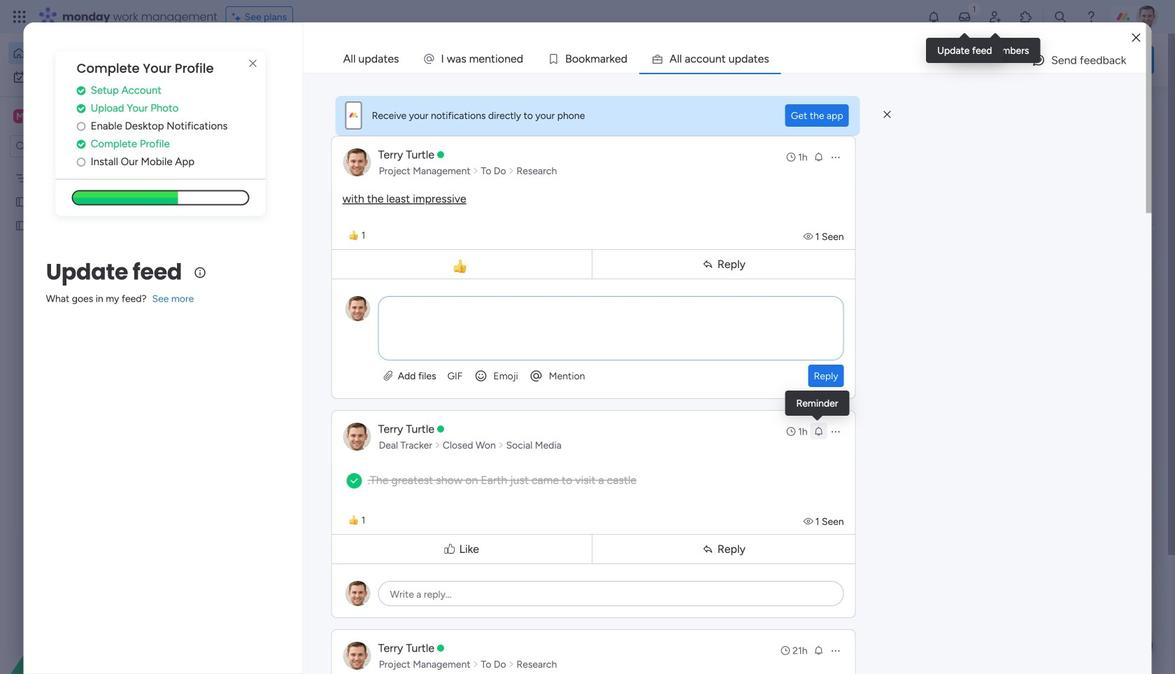 Task type: locate. For each thing, give the bounding box(es) containing it.
0 horizontal spatial public board image
[[15, 195, 28, 209]]

getting started element
[[945, 510, 1155, 566]]

terry turtle image
[[1137, 6, 1159, 28]]

1 horizontal spatial public board image
[[463, 255, 478, 271]]

slider arrow image for options icon
[[509, 164, 515, 178]]

0 vertical spatial check circle image
[[77, 103, 86, 114]]

1 vertical spatial add to favorites image
[[415, 427, 429, 441]]

public board image
[[15, 195, 28, 209], [463, 255, 478, 271]]

v2 seen image for options image for the topmost slider arrow icon
[[804, 516, 816, 527]]

1 vertical spatial lottie animation element
[[0, 533, 178, 674]]

slider arrow image
[[435, 438, 441, 452], [473, 657, 479, 671]]

dapulse x slim image
[[1134, 101, 1151, 118], [884, 108, 892, 121]]

options image for right slider arrow icon
[[831, 645, 842, 656]]

1 horizontal spatial lottie animation element
[[549, 34, 942, 87]]

lottie animation image
[[549, 34, 942, 87], [0, 533, 178, 674]]

1 element
[[357, 527, 374, 544]]

2 options image from the top
[[831, 645, 842, 656]]

0 horizontal spatial lottie animation image
[[0, 533, 178, 674]]

0 vertical spatial lottie animation element
[[549, 34, 942, 87]]

0 vertical spatial options image
[[831, 426, 842, 437]]

1 vertical spatial option
[[8, 66, 170, 88]]

circle o image
[[77, 121, 86, 131], [77, 157, 86, 167]]

0 horizontal spatial dapulse x slim image
[[884, 108, 892, 121]]

0 vertical spatial public board image
[[15, 219, 28, 232]]

options image
[[831, 426, 842, 437], [831, 645, 842, 656]]

help image
[[1085, 10, 1099, 24]]

1 vertical spatial v2 seen image
[[804, 516, 816, 527]]

1 vertical spatial public board image
[[692, 255, 707, 271]]

reminder image
[[814, 151, 825, 162], [814, 426, 825, 437]]

remove from favorites image
[[415, 256, 429, 270]]

1 v2 seen image from the top
[[804, 231, 816, 243]]

2 circle o image from the top
[[77, 157, 86, 167]]

tab
[[332, 45, 411, 73]]

1 vertical spatial reminder image
[[814, 426, 825, 437]]

public board image
[[15, 219, 28, 232], [692, 255, 707, 271]]

reminder image
[[814, 645, 825, 656]]

1 check circle image from the top
[[77, 103, 86, 114]]

0 vertical spatial circle o image
[[77, 121, 86, 131]]

lottie animation element
[[549, 34, 942, 87], [0, 533, 178, 674]]

1 vertical spatial lottie animation image
[[0, 533, 178, 674]]

slider arrow image
[[473, 164, 479, 178], [509, 164, 515, 178], [498, 438, 504, 452], [509, 657, 515, 671]]

option up workspace selection element on the top of the page
[[8, 66, 170, 88]]

options image
[[831, 152, 842, 163]]

0 vertical spatial option
[[8, 42, 170, 64]]

check circle image down workspace selection element on the top of the page
[[77, 139, 86, 149]]

v2 user feedback image
[[956, 52, 967, 68]]

select product image
[[13, 10, 27, 24]]

2 v2 seen image from the top
[[804, 516, 816, 527]]

0 vertical spatial public board image
[[15, 195, 28, 209]]

0 horizontal spatial public board image
[[15, 219, 28, 232]]

check circle image
[[77, 103, 86, 114], [77, 139, 86, 149]]

give feedback image
[[1032, 53, 1046, 67]]

1 horizontal spatial lottie animation image
[[549, 34, 942, 87]]

component image
[[692, 278, 704, 290]]

1 vertical spatial check circle image
[[77, 139, 86, 149]]

option up check circle image
[[8, 42, 170, 64]]

tab list
[[332, 45, 1147, 73]]

add to favorites image
[[644, 256, 658, 270], [415, 427, 429, 441]]

1 vertical spatial slider arrow image
[[473, 657, 479, 671]]

circle o image up search in workspace field
[[77, 121, 86, 131]]

1 vertical spatial options image
[[831, 645, 842, 656]]

slider arrow image for options image corresponding to right slider arrow icon
[[509, 657, 515, 671]]

option
[[8, 42, 170, 64], [8, 66, 170, 88], [0, 166, 178, 168]]

option down search in workspace field
[[0, 166, 178, 168]]

circle o image down search in workspace field
[[77, 157, 86, 167]]

1 horizontal spatial public board image
[[692, 255, 707, 271]]

1 horizontal spatial dapulse x slim image
[[1134, 101, 1151, 118]]

v2 seen image
[[804, 231, 816, 243], [804, 516, 816, 527]]

1 options image from the top
[[831, 426, 842, 437]]

1 vertical spatial public board image
[[463, 255, 478, 271]]

0 vertical spatial lottie animation image
[[549, 34, 942, 87]]

contact sales element
[[945, 645, 1155, 674]]

1 horizontal spatial add to favorites image
[[644, 256, 658, 270]]

0 vertical spatial reminder image
[[814, 151, 825, 162]]

0 horizontal spatial slider arrow image
[[435, 438, 441, 452]]

list box
[[0, 163, 178, 427]]

check circle image down check circle image
[[77, 103, 86, 114]]

0 vertical spatial v2 seen image
[[804, 231, 816, 243]]

close image
[[1133, 33, 1141, 43]]

see plans image
[[232, 9, 245, 25]]

1 vertical spatial circle o image
[[77, 157, 86, 167]]



Task type: vqa. For each thing, say whether or not it's contained in the screenshot.
See plans BUTTON
no



Task type: describe. For each thing, give the bounding box(es) containing it.
update feed image
[[958, 10, 972, 24]]

0 vertical spatial add to favorites image
[[644, 256, 658, 270]]

search everything image
[[1054, 10, 1068, 24]]

workspace image
[[13, 108, 27, 124]]

notifications image
[[927, 10, 941, 24]]

2 vertical spatial option
[[0, 166, 178, 168]]

dapulse attachment image
[[384, 370, 393, 382]]

1 reminder image from the top
[[814, 151, 825, 162]]

close recently visited image
[[216, 114, 233, 131]]

1 horizontal spatial slider arrow image
[[473, 657, 479, 671]]

quick search results list box
[[216, 131, 911, 488]]

2 reminder image from the top
[[814, 426, 825, 437]]

options image for the topmost slider arrow icon
[[831, 426, 842, 437]]

1 image
[[969, 1, 981, 16]]

help center element
[[945, 577, 1155, 633]]

v2 seen image for options icon
[[804, 231, 816, 243]]

2 check circle image from the top
[[77, 139, 86, 149]]

1 circle o image from the top
[[77, 121, 86, 131]]

0 vertical spatial slider arrow image
[[435, 438, 441, 452]]

workspace selection element
[[13, 108, 117, 126]]

0 horizontal spatial lottie animation element
[[0, 533, 178, 674]]

close my workspaces image
[[216, 658, 233, 674]]

invite members image
[[989, 10, 1003, 24]]

check circle image
[[77, 85, 86, 96]]

slider arrow image for options image for the topmost slider arrow icon
[[498, 438, 504, 452]]

dapulse x slim image
[[245, 55, 262, 72]]

monday marketplace image
[[1020, 10, 1034, 24]]

v2 bolt switch image
[[1065, 52, 1074, 68]]

component image
[[463, 278, 475, 290]]

Search in workspace field
[[29, 138, 117, 154]]

0 horizontal spatial add to favorites image
[[415, 427, 429, 441]]



